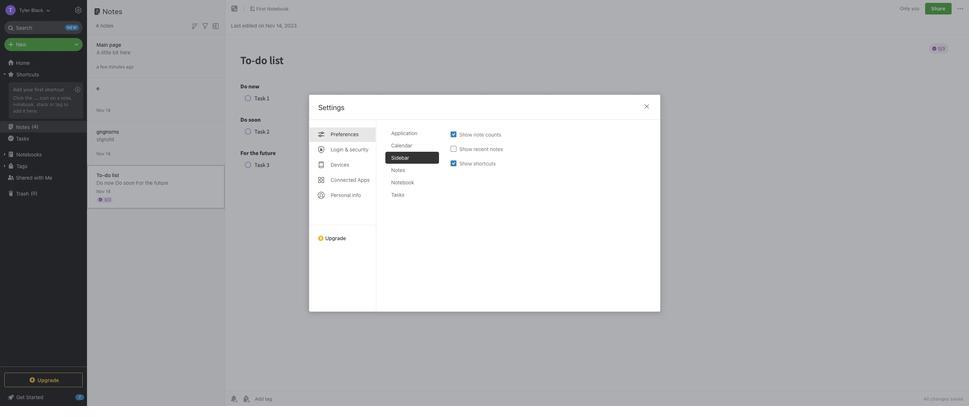 Task type: vqa. For each thing, say whether or not it's contained in the screenshot.
) inside 'Notes ( 4 )'
yes



Task type: describe. For each thing, give the bounding box(es) containing it.
only
[[901, 6, 911, 11]]

click
[[13, 95, 24, 101]]

share
[[932, 5, 946, 12]]

changes
[[931, 397, 950, 402]]

) for notes
[[37, 124, 38, 130]]

add tag image
[[242, 395, 251, 404]]

nov 14 for e
[[97, 108, 111, 113]]

shortcuts
[[16, 71, 39, 77]]

connected
[[331, 177, 356, 183]]

saved
[[951, 397, 964, 402]]

notebook inside "tab"
[[391, 179, 414, 186]]

sidebar
[[391, 155, 409, 161]]

icon
[[40, 95, 49, 101]]

last
[[231, 22, 241, 28]]

personal
[[331, 192, 351, 198]]

Show shortcuts checkbox
[[451, 161, 457, 166]]

the inside note list element
[[145, 180, 153, 186]]

all changes saved
[[924, 397, 964, 402]]

notebook inside button
[[267, 6, 289, 11]]

notes inside note list element
[[100, 22, 113, 29]]

to
[[64, 102, 68, 107]]

info
[[352, 192, 361, 198]]

notebook tab
[[385, 177, 439, 188]]

note
[[474, 131, 484, 138]]

me
[[45, 175, 52, 181]]

shortcuts
[[474, 160, 496, 167]]

devices
[[331, 162, 349, 168]]

all
[[924, 397, 930, 402]]

tasks inside button
[[16, 136, 29, 142]]

Show recent notes checkbox
[[451, 146, 457, 152]]

shortcut
[[45, 87, 64, 93]]

notes ( 4 )
[[16, 124, 38, 130]]

to-
[[97, 172, 105, 178]]

list
[[112, 172, 119, 178]]

notebook,
[[13, 102, 35, 107]]

3 14 from the top
[[106, 189, 111, 194]]

the inside group
[[25, 95, 32, 101]]

or
[[50, 102, 54, 107]]

Note Editor text field
[[225, 35, 970, 392]]

shared with me link
[[0, 172, 87, 184]]

apps
[[358, 177, 370, 183]]

on inside the note window element
[[259, 22, 264, 28]]

tag
[[55, 102, 63, 107]]

ago
[[126, 64, 134, 69]]

show note counts
[[459, 131, 501, 138]]

notes tab
[[385, 164, 439, 176]]

application
[[391, 130, 418, 136]]

notes inside tab
[[391, 167, 405, 173]]

note window element
[[225, 0, 970, 407]]

notes inside notes ( 4 )
[[16, 124, 30, 130]]

calendar tab
[[385, 139, 439, 151]]

to-do list
[[97, 172, 119, 178]]

tasks button
[[0, 133, 87, 144]]

) for trash
[[36, 191, 37, 196]]

2023
[[285, 22, 297, 28]]

4 notes
[[96, 22, 113, 29]]

3 nov 14 from the top
[[97, 189, 111, 194]]

page
[[109, 42, 121, 48]]

little
[[101, 49, 111, 55]]

group inside tree
[[0, 80, 87, 122]]

close image
[[643, 102, 651, 111]]

it
[[23, 108, 25, 114]]

for
[[136, 180, 144, 186]]

shared
[[16, 175, 33, 181]]

tab list for calendar
[[309, 120, 376, 312]]

login & security
[[331, 146, 369, 153]]

here
[[120, 49, 131, 55]]

tab list for show note counts
[[385, 127, 445, 312]]

notebooks link
[[0, 149, 87, 160]]

trash ( 0 )
[[16, 191, 37, 197]]

shared with me
[[16, 175, 52, 181]]

stack
[[36, 102, 48, 107]]

edited
[[242, 22, 257, 28]]

tree containing home
[[0, 57, 87, 367]]

calendar
[[391, 142, 412, 149]]

0
[[33, 191, 36, 196]]

soon
[[123, 180, 135, 186]]

show shortcuts
[[459, 160, 496, 167]]

do
[[105, 172, 111, 178]]

nov up 0/3
[[97, 189, 105, 194]]

gngnsrns
[[97, 129, 119, 135]]

0/3
[[104, 197, 111, 203]]

add
[[13, 87, 22, 93]]



Task type: locate. For each thing, give the bounding box(es) containing it.
1 vertical spatial tasks
[[391, 192, 404, 198]]

notebook up tasks tab
[[391, 179, 414, 186]]

show
[[459, 131, 472, 138], [459, 146, 472, 152], [459, 160, 472, 167]]

1 vertical spatial the
[[145, 180, 153, 186]]

2 vertical spatial show
[[459, 160, 472, 167]]

0 vertical spatial notes
[[100, 22, 113, 29]]

group containing add your first shortcut
[[0, 80, 87, 122]]

1 horizontal spatial 4
[[96, 22, 99, 29]]

1 vertical spatial show
[[459, 146, 472, 152]]

minutes
[[109, 64, 125, 69]]

1 vertical spatial )
[[36, 191, 37, 196]]

2 vertical spatial nov 14
[[97, 189, 111, 194]]

tags button
[[0, 160, 87, 172]]

1 vertical spatial 4
[[34, 124, 37, 130]]

expand note image
[[230, 4, 239, 13]]

( inside notes ( 4 )
[[32, 124, 34, 130]]

0 vertical spatial )
[[37, 124, 38, 130]]

1 vertical spatial notes
[[490, 146, 503, 152]]

0 vertical spatial 14
[[106, 108, 111, 113]]

a
[[97, 64, 99, 69], [57, 95, 60, 101]]

2 vertical spatial notes
[[391, 167, 405, 173]]

nov 14 up gngnsrns
[[97, 108, 111, 113]]

upgrade for the bottom upgrade popup button
[[37, 377, 59, 384]]

now
[[104, 180, 114, 186]]

click the ...
[[13, 95, 38, 101]]

tasks
[[16, 136, 29, 142], [391, 192, 404, 198]]

show for show shortcuts
[[459, 160, 472, 167]]

0 horizontal spatial on
[[50, 95, 56, 101]]

notes down sidebar
[[391, 167, 405, 173]]

3 show from the top
[[459, 160, 472, 167]]

you
[[912, 6, 920, 11]]

recent
[[474, 146, 489, 152]]

first
[[35, 87, 44, 93]]

1 horizontal spatial the
[[145, 180, 153, 186]]

do now do soon for the future
[[97, 180, 168, 186]]

add your first shortcut
[[13, 87, 64, 93]]

0 vertical spatial a
[[97, 64, 99, 69]]

notes
[[100, 22, 113, 29], [490, 146, 503, 152]]

new
[[16, 41, 26, 48]]

a left few
[[97, 64, 99, 69]]

notes down counts
[[490, 146, 503, 152]]

a up tag
[[57, 95, 60, 101]]

2 14 from the top
[[106, 151, 111, 157]]

notes down it
[[16, 124, 30, 130]]

main page
[[97, 42, 121, 48]]

) inside notes ( 4 )
[[37, 124, 38, 130]]

1 show from the top
[[459, 131, 472, 138]]

the left ...
[[25, 95, 32, 101]]

4 inside note list element
[[96, 22, 99, 29]]

upgrade for rightmost upgrade popup button
[[325, 235, 346, 241]]

0 vertical spatial upgrade button
[[309, 225, 376, 244]]

0 vertical spatial notes
[[103, 7, 123, 16]]

here.
[[27, 108, 38, 114]]

1 horizontal spatial a
[[97, 64, 99, 69]]

1 vertical spatial nov 14
[[97, 151, 111, 157]]

0 vertical spatial upgrade
[[325, 235, 346, 241]]

the right the for
[[145, 180, 153, 186]]

show right show recent notes 'checkbox'
[[459, 146, 472, 152]]

show for show note counts
[[459, 131, 472, 138]]

) right trash on the left of page
[[36, 191, 37, 196]]

0 horizontal spatial a
[[57, 95, 60, 101]]

connected apps
[[331, 177, 370, 183]]

nov 14 down the sfgnsfd
[[97, 151, 111, 157]]

with
[[34, 175, 44, 181]]

1 vertical spatial upgrade button
[[4, 373, 83, 388]]

bit
[[113, 49, 119, 55]]

0 vertical spatial notebook
[[267, 6, 289, 11]]

nov 14 for gngnsrns
[[97, 151, 111, 157]]

upgrade inside tab list
[[325, 235, 346, 241]]

1 vertical spatial notebook
[[391, 179, 414, 186]]

( down here.
[[32, 124, 34, 130]]

home link
[[0, 57, 87, 69]]

first
[[256, 6, 266, 11]]

1 14 from the top
[[106, 108, 111, 113]]

a few minutes ago
[[97, 64, 134, 69]]

personal info
[[331, 192, 361, 198]]

tab list containing preferences
[[309, 120, 376, 312]]

1 nov 14 from the top
[[97, 108, 111, 113]]

0 vertical spatial show
[[459, 131, 472, 138]]

nov left '14,'
[[266, 22, 275, 28]]

a inside icon on a note, notebook, stack or tag to add it here.
[[57, 95, 60, 101]]

Show note counts checkbox
[[451, 132, 457, 137]]

nov down e
[[97, 108, 105, 113]]

share button
[[926, 3, 952, 15]]

0 horizontal spatial upgrade button
[[4, 373, 83, 388]]

nov 14
[[97, 108, 111, 113], [97, 151, 111, 157], [97, 189, 111, 194]]

1 vertical spatial (
[[31, 191, 33, 196]]

1 horizontal spatial notes
[[103, 7, 123, 16]]

0 horizontal spatial upgrade
[[37, 377, 59, 384]]

( for notes
[[32, 124, 34, 130]]

show right show note counts option
[[459, 131, 472, 138]]

login
[[331, 146, 343, 153]]

...
[[34, 95, 38, 101]]

14 up 0/3
[[106, 189, 111, 194]]

14 up gngnsrns
[[106, 108, 111, 113]]

0 horizontal spatial notes
[[100, 22, 113, 29]]

1 horizontal spatial do
[[115, 180, 122, 186]]

gngnsrns sfgnsfd
[[97, 129, 119, 142]]

main
[[97, 42, 108, 48]]

tasks down notebook "tab"
[[391, 192, 404, 198]]

notebooks
[[16, 151, 42, 158]]

do down to-
[[97, 180, 103, 186]]

1 horizontal spatial notebook
[[391, 179, 414, 186]]

) inside trash ( 0 )
[[36, 191, 37, 196]]

icon on a note, notebook, stack or tag to add it here.
[[13, 95, 72, 114]]

expand tags image
[[2, 163, 8, 169]]

last edited on nov 14, 2023
[[231, 22, 297, 28]]

4 up tasks button
[[34, 124, 37, 130]]

0 vertical spatial nov 14
[[97, 108, 111, 113]]

1 horizontal spatial upgrade button
[[309, 225, 376, 244]]

1 do from the left
[[97, 180, 103, 186]]

notes
[[103, 7, 123, 16], [16, 124, 30, 130], [391, 167, 405, 173]]

only you
[[901, 6, 920, 11]]

1 horizontal spatial on
[[259, 22, 264, 28]]

0 vertical spatial the
[[25, 95, 32, 101]]

14,
[[276, 22, 283, 28]]

0 horizontal spatial notebook
[[267, 6, 289, 11]]

do
[[97, 180, 103, 186], [115, 180, 122, 186]]

4
[[96, 22, 99, 29], [34, 124, 37, 130]]

) up tasks button
[[37, 124, 38, 130]]

nov
[[266, 22, 275, 28], [97, 108, 105, 113], [97, 151, 105, 157], [97, 189, 105, 194]]

add a reminder image
[[230, 395, 238, 404]]

e
[[97, 85, 99, 91]]

group
[[0, 80, 87, 122]]

on up or on the top left
[[50, 95, 56, 101]]

4 inside notes ( 4 )
[[34, 124, 37, 130]]

Search text field
[[9, 21, 78, 34]]

new button
[[4, 38, 83, 51]]

14 for e
[[106, 108, 111, 113]]

sidebar tab
[[385, 152, 439, 164]]

( inside trash ( 0 )
[[31, 191, 33, 196]]

tasks inside tab
[[391, 192, 404, 198]]

0 horizontal spatial tasks
[[16, 136, 29, 142]]

2 show from the top
[[459, 146, 472, 152]]

notebook right first
[[267, 6, 289, 11]]

0 horizontal spatial the
[[25, 95, 32, 101]]

notes up 4 notes
[[103, 7, 123, 16]]

notes inside note list element
[[103, 7, 123, 16]]

0 horizontal spatial do
[[97, 180, 103, 186]]

tags
[[16, 163, 27, 169]]

home
[[16, 60, 30, 66]]

shortcuts button
[[0, 69, 87, 80]]

first notebook
[[256, 6, 289, 11]]

0 horizontal spatial 4
[[34, 124, 37, 130]]

2 vertical spatial 14
[[106, 189, 111, 194]]

note list element
[[87, 0, 225, 407]]

0 horizontal spatial tab list
[[309, 120, 376, 312]]

your
[[23, 87, 33, 93]]

upgrade button
[[309, 225, 376, 244], [4, 373, 83, 388]]

1 horizontal spatial upgrade
[[325, 235, 346, 241]]

trash
[[16, 191, 29, 197]]

nov 14 up 0/3
[[97, 189, 111, 194]]

a
[[97, 49, 100, 55]]

1 vertical spatial notes
[[16, 124, 30, 130]]

4 up main
[[96, 22, 99, 29]]

on right edited
[[259, 22, 264, 28]]

application tab
[[385, 127, 439, 139]]

few
[[100, 64, 107, 69]]

( for trash
[[31, 191, 33, 196]]

expand notebooks image
[[2, 152, 8, 157]]

1 vertical spatial 14
[[106, 151, 111, 157]]

14 for gngnsrns
[[106, 151, 111, 157]]

sfgnsfd
[[97, 136, 114, 142]]

None search field
[[9, 21, 78, 34]]

2 horizontal spatial notes
[[391, 167, 405, 173]]

preferences
[[331, 131, 359, 137]]

first notebook button
[[247, 4, 291, 14]]

2 do from the left
[[115, 180, 122, 186]]

14 down the sfgnsfd
[[106, 151, 111, 157]]

note,
[[61, 95, 72, 101]]

show recent notes
[[459, 146, 503, 152]]

1 vertical spatial upgrade
[[37, 377, 59, 384]]

( right trash on the left of page
[[31, 191, 33, 196]]

a inside note list element
[[97, 64, 99, 69]]

0 vertical spatial (
[[32, 124, 34, 130]]

show for show recent notes
[[459, 146, 472, 152]]

add
[[13, 108, 21, 114]]

tab list
[[309, 120, 376, 312], [385, 127, 445, 312]]

1 vertical spatial a
[[57, 95, 60, 101]]

0 vertical spatial on
[[259, 22, 264, 28]]

a little bit here
[[97, 49, 131, 55]]

1 horizontal spatial tasks
[[391, 192, 404, 198]]

nov down the sfgnsfd
[[97, 151, 105, 157]]

1 vertical spatial on
[[50, 95, 56, 101]]

1 horizontal spatial notes
[[490, 146, 503, 152]]

1 horizontal spatial tab list
[[385, 127, 445, 312]]

on inside icon on a note, notebook, stack or tag to add it here.
[[50, 95, 56, 101]]

notes up main page
[[100, 22, 113, 29]]

do down list
[[115, 180, 122, 186]]

tasks tab
[[385, 189, 439, 201]]

tasks down notes ( 4 )
[[16, 136, 29, 142]]

0 horizontal spatial notes
[[16, 124, 30, 130]]

on
[[259, 22, 264, 28], [50, 95, 56, 101]]

show right the show shortcuts checkbox
[[459, 160, 472, 167]]

nov inside the note window element
[[266, 22, 275, 28]]

tab list containing application
[[385, 127, 445, 312]]

2 nov 14 from the top
[[97, 151, 111, 157]]

0 vertical spatial tasks
[[16, 136, 29, 142]]

settings image
[[74, 6, 83, 15]]

tree
[[0, 57, 87, 367]]

&
[[345, 146, 348, 153]]

future
[[154, 180, 168, 186]]

security
[[350, 146, 369, 153]]

0 vertical spatial 4
[[96, 22, 99, 29]]



